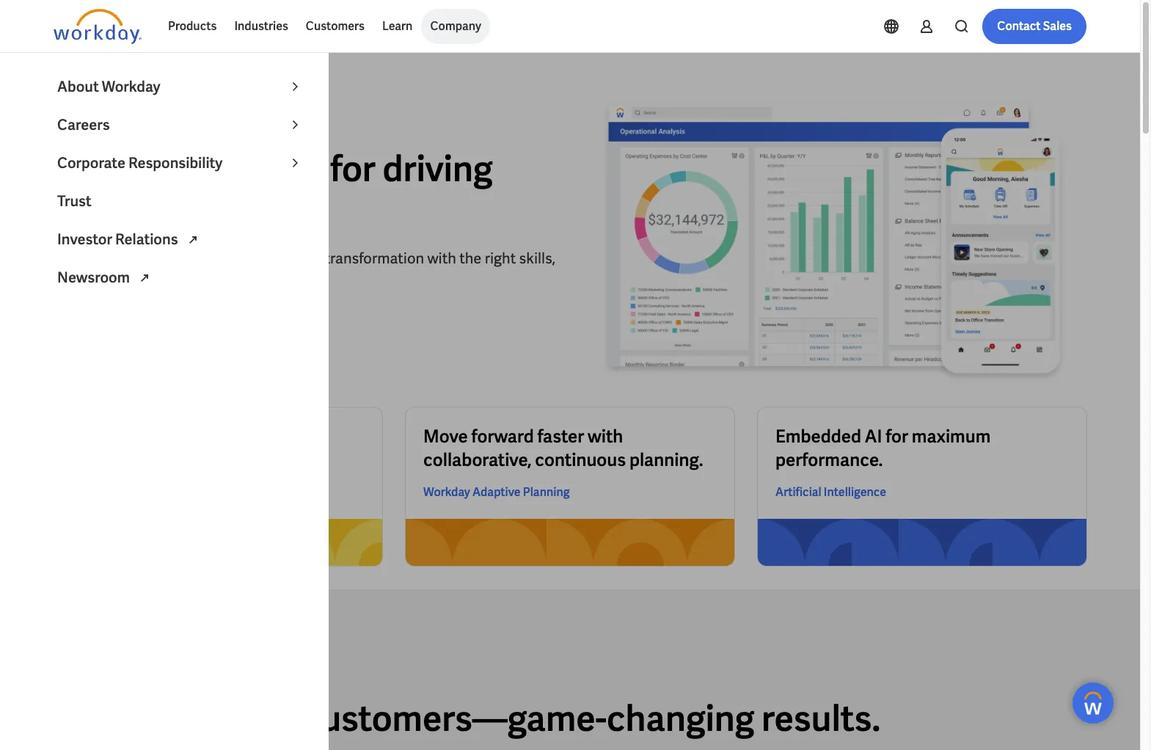 Task type: vqa. For each thing, say whether or not it's contained in the screenshot.
Data
no



Task type: locate. For each thing, give the bounding box(es) containing it.
driving
[[383, 146, 493, 191]]

digital
[[54, 187, 154, 232], [281, 249, 322, 268]]

continuous
[[535, 449, 626, 471]]

digital for growth.
[[54, 187, 154, 232]]

move
[[424, 425, 468, 448]]

0 horizontal spatial digital
[[54, 187, 154, 232]]

digital inside get the roadmap for driving digital growth.
[[54, 187, 154, 232]]

explore resources for speeding up digital transformation with the right skills, resources, and budget.
[[54, 249, 556, 288]]

opens in a new tab image down resources
[[136, 270, 153, 287]]

workday right about
[[102, 77, 160, 96]]

0 horizontal spatial for
[[175, 249, 193, 268]]

explore
[[54, 249, 103, 268]]

0 horizontal spatial opens in a new tab image
[[136, 270, 153, 287]]

resources
[[106, 249, 172, 268]]

2 vertical spatial for
[[886, 425, 909, 448]]

digital right up on the left top of page
[[281, 249, 322, 268]]

adaptive
[[473, 485, 521, 500]]

opens in a new tab image inside the investor relations link
[[184, 231, 202, 249]]

workday inside the workday adaptive planning link
[[424, 485, 470, 500]]

1 vertical spatial the
[[460, 249, 482, 268]]

0 vertical spatial opens in a new tab image
[[184, 231, 202, 249]]

0 vertical spatial digital
[[54, 187, 154, 232]]

0 horizontal spatial with
[[428, 249, 457, 268]]

careers
[[57, 115, 110, 134]]

artificial
[[776, 485, 822, 500]]

1 horizontal spatial the
[[460, 249, 482, 268]]

0 horizontal spatial workday
[[102, 77, 160, 96]]

resources,
[[54, 269, 122, 288]]

embedded ai for maximum performance.
[[776, 425, 991, 471]]

opens in a new tab image inside newsroom link
[[136, 270, 153, 287]]

0 vertical spatial workday
[[102, 77, 160, 96]]

collaborative,
[[424, 449, 532, 471]]

corporate
[[57, 153, 125, 173]]

1 vertical spatial with
[[588, 425, 624, 448]]

1 horizontal spatial opens in a new tab image
[[184, 231, 202, 249]]

performance.
[[776, 449, 883, 471]]

contact sales link
[[983, 9, 1087, 44]]

for for performance.
[[886, 425, 909, 448]]

0 vertical spatial for
[[330, 146, 376, 191]]

contact sales
[[998, 18, 1073, 34]]

0 vertical spatial with
[[428, 249, 457, 268]]

about workday
[[57, 77, 160, 96]]

1 vertical spatial digital
[[281, 249, 322, 268]]

for
[[330, 146, 376, 191], [175, 249, 193, 268], [886, 425, 909, 448]]

corporate responsibility
[[57, 153, 223, 173]]

1 vertical spatial workday
[[424, 485, 470, 500]]

opens in a new tab image for investor relations
[[184, 231, 202, 249]]

1 horizontal spatial for
[[330, 146, 376, 191]]

the
[[120, 146, 173, 191], [460, 249, 482, 268]]

desktop view of financial management operational analysis dashboard showing operating expenses by cost center and mobile view of human capital management home screen showing suggested tasks and announcements. image
[[582, 100, 1087, 384]]

about workday button
[[48, 68, 313, 106]]

for inside explore resources for speeding up digital transformation with the right skills, resources, and budget.
[[175, 249, 193, 268]]

opens in a new tab image
[[184, 231, 202, 249], [136, 270, 153, 287]]

1 horizontal spatial workday
[[424, 485, 470, 500]]

digital down corporate
[[54, 187, 154, 232]]

digital inside explore resources for speeding up digital transformation with the right skills, resources, and budget.
[[281, 249, 322, 268]]

workday down collaborative,
[[424, 485, 470, 500]]

speeding
[[197, 249, 257, 268]]

with inside move forward faster with collaborative, continuous planning.
[[588, 425, 624, 448]]

0 horizontal spatial the
[[120, 146, 173, 191]]

industries
[[234, 18, 288, 34]]

changemaking customers—game-changing results.
[[54, 696, 881, 742]]

with
[[428, 249, 457, 268], [588, 425, 624, 448]]

with up continuous
[[588, 425, 624, 448]]

embedded
[[776, 425, 862, 448]]

contact
[[998, 18, 1041, 34]]

opens in a new tab image up newsroom link
[[184, 231, 202, 249]]

responsibility
[[128, 153, 223, 173]]

1 vertical spatial opens in a new tab image
[[136, 270, 153, 287]]

workday adaptive planning link
[[424, 484, 570, 501]]

1 vertical spatial for
[[175, 249, 193, 268]]

workday
[[102, 77, 160, 96], [424, 485, 470, 500]]

move forward faster with collaborative, continuous planning.
[[424, 425, 704, 471]]

newsroom
[[57, 268, 133, 287]]

1 horizontal spatial digital
[[281, 249, 322, 268]]

for inside embedded ai for maximum performance.
[[886, 425, 909, 448]]

0 vertical spatial the
[[120, 146, 173, 191]]

ai
[[865, 425, 883, 448]]

products
[[168, 18, 217, 34]]

2 horizontal spatial for
[[886, 425, 909, 448]]

planning.
[[630, 449, 704, 471]]

intelligence
[[824, 485, 887, 500]]

with left right at the top of page
[[428, 249, 457, 268]]

1 horizontal spatial with
[[588, 425, 624, 448]]

skills,
[[519, 249, 556, 268]]



Task type: describe. For each thing, give the bounding box(es) containing it.
maximum
[[912, 425, 991, 448]]

get the roadmap for driving digital growth.
[[54, 146, 493, 232]]

go to the homepage image
[[54, 9, 142, 44]]

right
[[485, 249, 516, 268]]

sales
[[1044, 18, 1073, 34]]

careers button
[[48, 106, 313, 144]]

workday adaptive planning
[[424, 485, 570, 500]]

industries button
[[226, 9, 297, 44]]

products button
[[159, 9, 226, 44]]

changemaking
[[54, 696, 295, 742]]

about
[[57, 77, 99, 96]]

the inside explore resources for speeding up digital transformation with the right skills, resources, and budget.
[[460, 249, 482, 268]]

planning
[[523, 485, 570, 500]]

faster
[[538, 425, 585, 448]]

workday inside "about workday" dropdown button
[[102, 77, 160, 96]]

digital for transformation
[[281, 249, 322, 268]]

newsroom link
[[48, 258, 313, 297]]

the inside get the roadmap for driving digital growth.
[[120, 146, 173, 191]]

learn button
[[374, 9, 422, 44]]

customers button
[[297, 9, 374, 44]]

for inside get the roadmap for driving digital growth.
[[330, 146, 376, 191]]

for for up
[[175, 249, 193, 268]]

investor relations
[[57, 230, 181, 249]]

forward
[[472, 425, 534, 448]]

get
[[54, 146, 113, 191]]

relations
[[115, 230, 178, 249]]

company button
[[422, 9, 490, 44]]

investor relations link
[[48, 220, 313, 258]]

growth.
[[161, 187, 284, 232]]

artificial intelligence link
[[776, 484, 887, 501]]

budget.
[[154, 269, 204, 288]]

with inside explore resources for speeding up digital transformation with the right skills, resources, and budget.
[[428, 249, 457, 268]]

company
[[431, 18, 482, 34]]

opens in a new tab image for newsroom
[[136, 270, 153, 287]]

up
[[260, 249, 278, 268]]

customers
[[306, 18, 365, 34]]

customers—game-
[[302, 696, 607, 742]]

changing
[[607, 696, 755, 742]]

artificial intelligence
[[776, 485, 887, 500]]

results.
[[762, 696, 881, 742]]

trust link
[[48, 182, 313, 220]]

roadmap
[[180, 146, 323, 191]]

trust
[[57, 192, 91, 211]]

corporate responsibility button
[[48, 144, 313, 182]]

learn
[[382, 18, 413, 34]]

investor
[[57, 230, 112, 249]]

and
[[126, 269, 151, 288]]

transformation
[[325, 249, 424, 268]]



